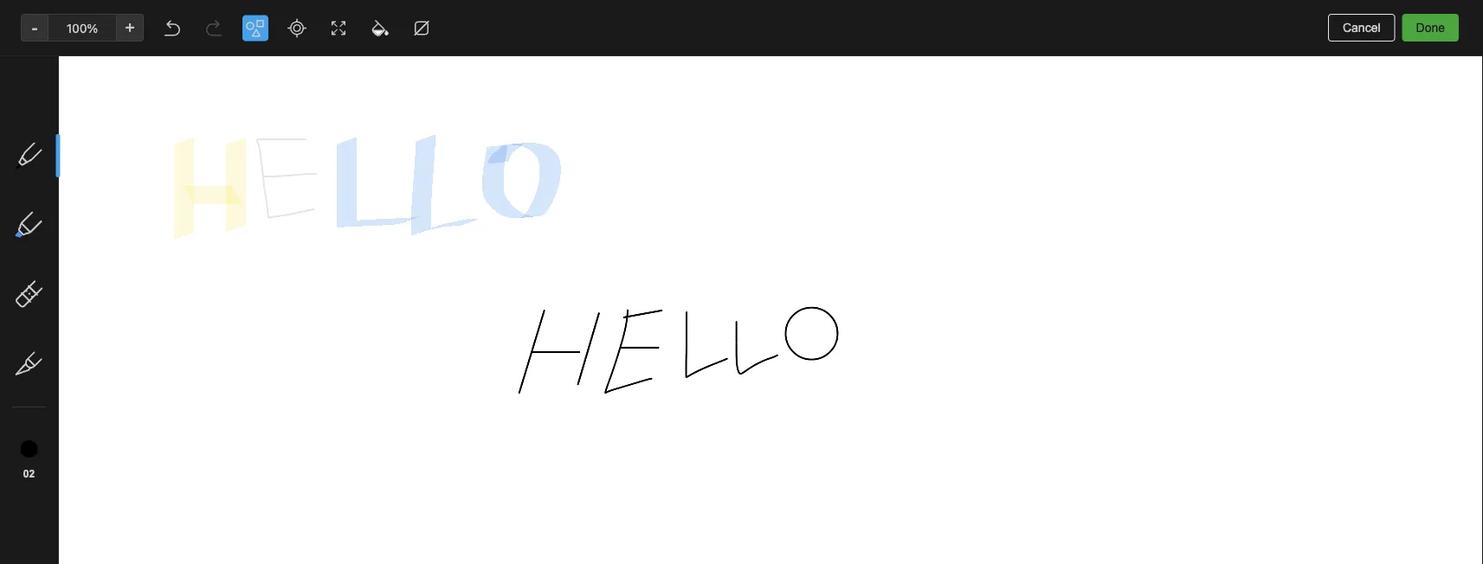 Task type: describe. For each thing, give the bounding box(es) containing it.
tasks button
[[0, 369, 200, 397]]

first notebook button
[[591, 43, 696, 68]]

recent notes group
[[0, 191, 200, 348]]

note window element
[[0, 0, 1484, 565]]

first
[[612, 49, 635, 62]]

shared with me link
[[0, 463, 200, 490]]

shared
[[38, 469, 78, 483]]

only
[[1319, 49, 1343, 62]]

a
[[230, 188, 236, 201]]

Search text field
[[23, 50, 185, 81]]

settings image
[[177, 14, 197, 35]]

notebooks
[[39, 414, 100, 428]]

2 vertical spatial notes
[[38, 348, 71, 362]]

you
[[1346, 49, 1365, 62]]

tasks
[[38, 376, 70, 390]]

me
[[108, 469, 125, 483]]

recent
[[20, 223, 57, 236]]

shared with me
[[38, 469, 125, 483]]

new button
[[10, 91, 197, 122]]

minutes
[[260, 188, 298, 201]]

tree containing home
[[0, 136, 208, 528]]

few
[[239, 188, 257, 201]]

share button
[[1379, 42, 1442, 69]]

untitled
[[230, 134, 276, 148]]

new
[[38, 99, 63, 113]]

ago
[[301, 188, 319, 201]]

first notebook
[[612, 49, 690, 62]]



Task type: vqa. For each thing, say whether or not it's contained in the screenshot.
Add tag icon at the bottom of the page
no



Task type: locate. For each thing, give the bounding box(es) containing it.
expand note image
[[550, 45, 571, 66]]

Note Editor text field
[[0, 0, 1484, 565]]

notes
[[245, 52, 293, 72], [60, 223, 91, 236], [38, 348, 71, 362]]

None search field
[[23, 50, 185, 81]]

tags button
[[0, 435, 200, 463]]

formatting bar toolbar
[[538, 73, 1484, 117]]

recent notes
[[20, 223, 91, 236]]

shortcuts button
[[0, 164, 200, 191]]

with
[[81, 469, 104, 483]]

shortcuts
[[39, 170, 93, 185]]

home link
[[0, 136, 208, 164]]

home
[[38, 142, 71, 157]]

tags
[[39, 442, 65, 456]]

0 vertical spatial notes
[[245, 52, 293, 72]]

notes inside group
[[60, 223, 91, 236]]

notebooks link
[[0, 407, 200, 435]]

only you
[[1319, 49, 1365, 62]]

tree
[[0, 136, 208, 528]]

a few minutes ago
[[230, 188, 319, 201]]

notes up untitled
[[245, 52, 293, 72]]

share
[[1394, 48, 1427, 62]]

notes link
[[0, 341, 200, 369]]

notes up the tasks
[[38, 348, 71, 362]]

1 vertical spatial notes
[[60, 223, 91, 236]]

notes right recent
[[60, 223, 91, 236]]

notebook
[[638, 49, 690, 62]]



